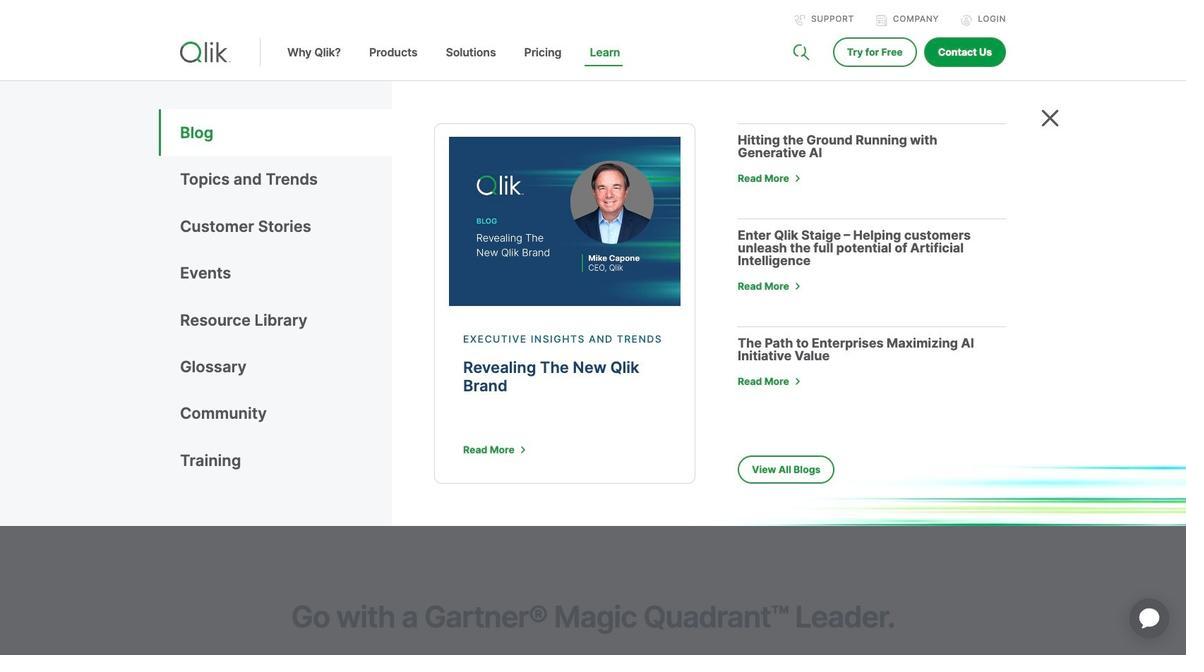Task type: locate. For each thing, give the bounding box(es) containing it.
application
[[1113, 582, 1186, 656]]

company image
[[876, 15, 887, 26]]



Task type: describe. For each thing, give the bounding box(es) containing it.
login image
[[961, 15, 972, 26]]

close search image
[[1041, 109, 1059, 127]]

qlik image
[[180, 42, 231, 63]]

support image
[[794, 15, 805, 26]]

headshot of mike capone, ceo, qlik and the text "revealing the new qlik brand" image
[[449, 137, 681, 306]]



